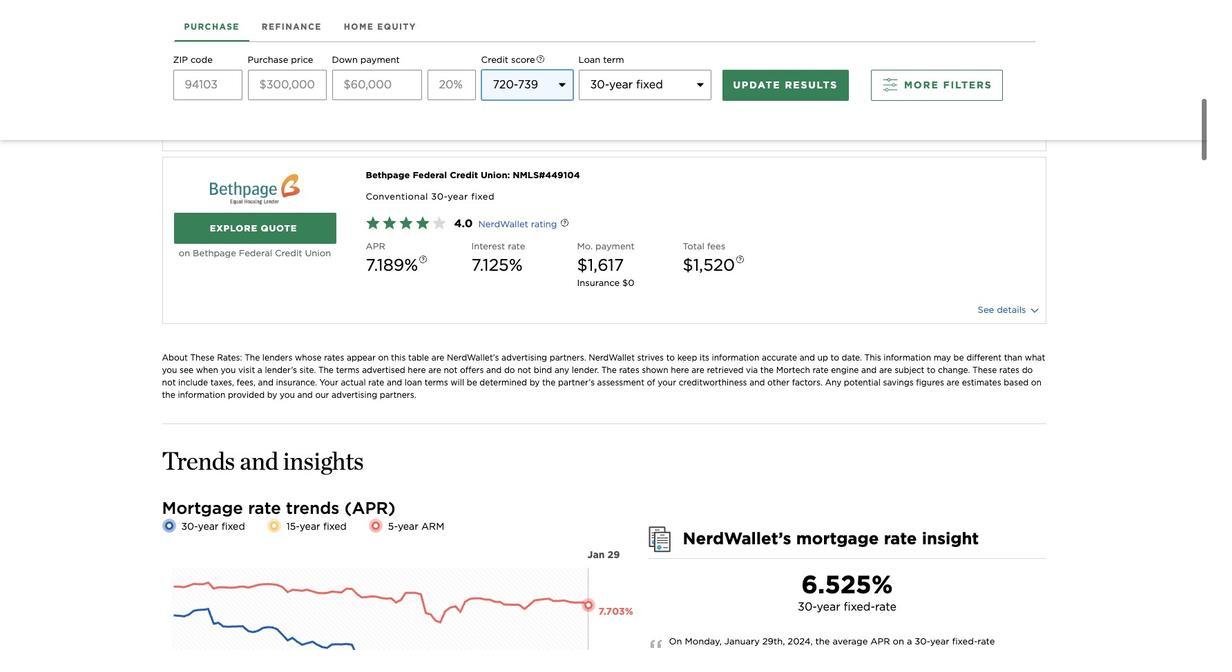 Task type: describe. For each thing, give the bounding box(es) containing it.
rate inside interest rate 7.125%
[[508, 241, 526, 252]]

insurance
[[578, 278, 620, 288]]

insight
[[923, 529, 980, 549]]

savings
[[884, 377, 914, 388]]

any
[[826, 377, 842, 388]]

fixed down "trends"
[[323, 521, 347, 532]]

potential
[[845, 377, 881, 388]]

explore for 6.990%
[[210, 56, 258, 66]]

:
[[508, 170, 510, 180]]

taxes,
[[211, 377, 234, 388]]

its
[[700, 353, 710, 363]]

and up 'mortgage rate trends (apr)'
[[240, 446, 279, 476]]

1 horizontal spatial rates
[[620, 365, 640, 375]]

on inside , the average apr on a 30-year fixed-rate
[[893, 637, 905, 647]]

apr for apr
[[366, 241, 386, 252]]

when
[[196, 365, 218, 375]]

provided
[[228, 390, 265, 400]]

2 do from the left
[[1023, 365, 1034, 375]]

1 horizontal spatial the
[[319, 365, 334, 375]]

about
[[162, 353, 188, 363]]

nmls#449104
[[513, 170, 580, 180]]

refinance
[[262, 21, 322, 32]]

0 vertical spatial be
[[954, 353, 965, 363]]

average
[[833, 637, 869, 647]]

nerdwallet inside about these rates: the lenders whose rates appear on this table are nerdwallet's advertising partners. nerdwallet strives to keep its information accurate and up to date. this information may be different than what you see when you visit a lender's site. the terms advertised here are not offers and do not bind any lender. the rates shown here are retrieved via the mortech rate engine and are subject to change. these rates do not include taxes, fees, and insurance. your actual rate and loan terms will be determined by the partner's assessment of your creditworthiness and other factors. any potential savings figures are estimates based on the information provided by you and our advertising partners.
[[589, 353, 635, 363]]

1 horizontal spatial nerdwallet's
[[683, 529, 792, 549]]

details for $1,596
[[998, 132, 1027, 142]]

mo. payment $1,617 insurance $0
[[578, 241, 635, 288]]

4.0
[[454, 217, 473, 230]]

appear
[[347, 353, 376, 363]]

tab list containing purchase
[[173, 11, 1036, 42]]

fixed down bethpage federal credit union : nmls#449104
[[472, 192, 495, 202]]

0 horizontal spatial you
[[162, 365, 177, 375]]

nerdwallet's mortgage rate insight
[[683, 529, 980, 549]]

visit
[[239, 365, 255, 375]]

2 horizontal spatial not
[[518, 365, 532, 375]]

strives
[[638, 353, 664, 363]]

rate inside , the average apr on a 30-year fixed-rate
[[978, 637, 996, 647]]

lender.
[[572, 365, 599, 375]]

loan
[[579, 55, 601, 65]]

2 vertical spatial credit
[[275, 248, 302, 259]]

1 vertical spatial by
[[267, 390, 278, 400]]

down payment
[[332, 55, 400, 65]]

and down advertised
[[387, 377, 402, 388]]

30-year fixed
[[181, 521, 245, 532]]

price
[[291, 55, 313, 65]]

a inside about these rates: the lenders whose rates appear on this table are nerdwallet's advertising partners. nerdwallet strives to keep its information accurate and up to date. this information may be different than what you see when you visit a lender's site. the terms advertised here are not offers and do not bind any lender. the rates shown here are retrieved via the mortech rate engine and are subject to change. these rates do not include taxes, fees, and insurance. your actual rate and loan terms will be determined by the partner's assessment of your creditworthiness and other factors. any potential savings figures are estimates based on the information provided by you and our advertising partners.
[[258, 365, 263, 375]]

insurance.
[[276, 377, 317, 388]]

fees for total fees
[[708, 241, 726, 252]]

the inside , the average apr on a 30-year fixed-rate
[[816, 637, 831, 647]]

total for total fees $220
[[683, 69, 705, 79]]

0 vertical spatial nerdwallet
[[479, 52, 529, 62]]

see details for $1,617
[[978, 305, 1030, 315]]

the right via
[[761, 365, 774, 375]]

2 horizontal spatial rates
[[1000, 365, 1020, 375]]

zip
[[173, 55, 188, 65]]

creditworthiness
[[679, 377, 748, 388]]

7.703%
[[599, 606, 634, 617]]

partner's
[[558, 377, 595, 388]]

retrieved
[[707, 365, 744, 375]]

0 horizontal spatial the
[[245, 353, 260, 363]]

1 horizontal spatial union
[[481, 170, 508, 180]]

0 horizontal spatial union
[[305, 248, 331, 259]]

5-
[[388, 521, 398, 532]]

interest rate 7.125%
[[472, 241, 526, 275]]

rate inside interest rate 6.990%
[[508, 69, 526, 79]]

nerdwallet's inside about these rates: the lenders whose rates appear on this table are nerdwallet's advertising partners. nerdwallet strives to keep its information accurate and up to date. this information may be different than what you see when you visit a lender's site. the terms advertised here are not offers and do not bind any lender. the rates shown here are retrieved via the mortech rate engine and are subject to change. these rates do not include taxes, fees, and insurance. your actual rate and loan terms will be determined by the partner's assessment of your creditworthiness and other factors. any potential savings figures are estimates based on the information provided by you and our advertising partners.
[[447, 353, 499, 363]]

1 vertical spatial bethpage
[[193, 248, 236, 259]]

explore quote link for 7.125%
[[174, 213, 336, 244]]

like it image for 7.125%
[[366, 216, 449, 232]]

on bethpage federal credit union
[[179, 248, 331, 259]]

figures
[[917, 377, 945, 388]]

interest for 7.125%
[[472, 241, 506, 252]]

more
[[905, 79, 940, 91]]

purchase button
[[173, 11, 251, 41]]

1 vertical spatial advertising
[[332, 390, 377, 400]]

are down change.
[[947, 377, 960, 388]]

0 horizontal spatial not
[[162, 377, 176, 388]]

29
[[608, 550, 620, 561]]

based
[[1005, 377, 1029, 388]]

1 vertical spatial these
[[973, 365, 998, 375]]

quote for 7.125%
[[261, 223, 297, 234]]

mortgage
[[797, 529, 880, 549]]

trends
[[162, 446, 235, 476]]

see details for $1,596
[[978, 132, 1030, 142]]

home
[[344, 21, 374, 32]]

actual
[[341, 377, 366, 388]]

, the average apr on a 30-year fixed-rate
[[669, 637, 996, 650]]

jan
[[588, 550, 605, 561]]

20% telephone field
[[428, 70, 476, 100]]

6.990%
[[472, 82, 534, 102]]

payment for 7.125%
[[596, 241, 635, 252]]

see details button for $1,617
[[978, 304, 1041, 317]]

trends
[[286, 498, 340, 519]]

2 nerdwallet rating from the top
[[479, 219, 557, 230]]

your
[[658, 377, 677, 388]]

results
[[786, 79, 838, 90]]

any
[[555, 365, 570, 375]]

1 conventional from the top
[[366, 24, 428, 35]]

2 horizontal spatial you
[[280, 390, 295, 400]]

loan term
[[579, 55, 625, 65]]

29th,
[[763, 637, 786, 647]]

total fees
[[683, 241, 726, 252]]

0 vertical spatial bethpage
[[366, 170, 410, 180]]

on
[[669, 637, 683, 647]]

0 horizontal spatial information
[[178, 390, 226, 400]]

keep
[[678, 353, 698, 363]]

rate inside 6.525% 30-year fixed-rate
[[876, 601, 897, 614]]

1 horizontal spatial terms
[[425, 377, 448, 388]]

advertised
[[362, 365, 406, 375]]

fixed down the mortgage
[[222, 521, 245, 532]]

down
[[332, 55, 358, 65]]

1 vertical spatial partners.
[[380, 390, 417, 400]]

fixed up credit score in the top of the page
[[472, 24, 495, 35]]

1 horizontal spatial to
[[831, 353, 840, 363]]

our
[[316, 390, 329, 400]]

0 horizontal spatial be
[[467, 377, 477, 388]]

term
[[604, 55, 625, 65]]

how is this rating determined? image
[[550, 209, 581, 240]]

are up savings
[[880, 365, 893, 375]]

bind
[[534, 365, 552, 375]]

mortgage
[[162, 498, 243, 519]]

1 horizontal spatial credit
[[450, 170, 478, 180]]

arm
[[422, 521, 445, 532]]

quote for 6.990%
[[261, 56, 297, 66]]

total fees $220
[[683, 69, 726, 102]]

$220
[[683, 82, 726, 102]]

0 horizontal spatial terms
[[336, 365, 360, 375]]

7.189%
[[366, 255, 418, 275]]

mortech
[[777, 365, 811, 375]]

see
[[180, 365, 194, 375]]

explore quote for 7.125%
[[210, 223, 297, 234]]

1 horizontal spatial partners.
[[550, 353, 587, 363]]

rates:
[[217, 353, 242, 363]]

credit score
[[481, 55, 536, 65]]

accurate
[[762, 353, 798, 363]]

0 horizontal spatial rates
[[324, 353, 345, 363]]

and down lender's
[[258, 377, 274, 388]]

6.525% 30-year fixed-rate
[[798, 570, 897, 614]]

1 vertical spatial federal
[[239, 248, 272, 259]]

of
[[647, 377, 656, 388]]



Task type: locate. For each thing, give the bounding box(es) containing it.
explore quote up on bethpage federal credit union
[[210, 223, 297, 234]]

be down offers
[[467, 377, 477, 388]]

2 horizontal spatial to
[[928, 365, 936, 375]]

interest for 6.990%
[[472, 69, 506, 79]]

whose
[[295, 353, 322, 363]]

fixed
[[472, 24, 495, 35], [472, 192, 495, 202], [222, 521, 245, 532], [323, 521, 347, 532]]

your
[[320, 377, 339, 388]]

$0
[[623, 278, 635, 288]]

interest up 7.125%
[[472, 241, 506, 252]]

1 horizontal spatial federal
[[413, 170, 447, 180]]

0 vertical spatial conventional 30-year fixed
[[366, 24, 495, 35]]

details for $1,617
[[998, 305, 1027, 315]]

trends and insights
[[162, 446, 364, 476]]

you down about
[[162, 365, 177, 375]]

the up assessment on the bottom
[[602, 365, 617, 375]]

2 quote from the top
[[261, 223, 297, 234]]

1 horizontal spatial not
[[444, 365, 458, 375]]

fees up $1,520
[[708, 241, 726, 252]]

more information about credit score image
[[526, 45, 556, 76]]

1 vertical spatial apr
[[366, 241, 386, 252]]

1 quote from the top
[[261, 56, 297, 66]]

,
[[811, 637, 813, 647]]

0 vertical spatial explore quote link
[[174, 46, 336, 77]]

are down the table
[[429, 365, 442, 375]]

7.125%
[[472, 255, 523, 275]]

1 explore quote from the top
[[210, 56, 297, 66]]

0 vertical spatial rating
[[531, 52, 557, 62]]

0 vertical spatial like it image
[[366, 48, 449, 65]]

rating down the nmls#449104
[[531, 219, 557, 230]]

not
[[444, 365, 458, 375], [518, 365, 532, 375], [162, 377, 176, 388]]

nerdwallet rating up interest rate 7.125%
[[479, 219, 557, 230]]

a
[[258, 365, 263, 375], [908, 637, 913, 647]]

0 horizontal spatial advertising
[[332, 390, 377, 400]]

and up determined
[[487, 365, 502, 375]]

explore quote link up on bethpage federal credit union
[[174, 213, 336, 244]]

0 horizontal spatial partners.
[[380, 390, 417, 400]]

do up determined
[[505, 365, 515, 375]]

30- inside 6.525% 30-year fixed-rate
[[798, 601, 817, 614]]

about these rates: the lenders whose rates appear on this table are nerdwallet's advertising partners. nerdwallet strives to keep its information accurate and up to date. this information may be different than what you see when you visit a lender's site. the terms advertised here are not offers and do not bind any lender. the rates shown here are retrieved via the mortech rate engine and are subject to change. these rates do not include taxes, fees, and insurance. your actual rate and loan terms will be determined by the partner's assessment of your creditworthiness and other factors. any potential savings figures are estimates based on the information provided by you and our advertising partners.
[[162, 353, 1046, 400]]

total up $1,520
[[683, 241, 705, 252]]

lenders
[[263, 353, 293, 363]]

see details button down filters
[[978, 131, 1041, 145]]

explore quote link
[[174, 46, 336, 77], [174, 213, 336, 244]]

partners. up the any
[[550, 353, 587, 363]]

and down insurance.
[[298, 390, 313, 400]]

1 vertical spatial fixed-
[[953, 637, 978, 647]]

2 vertical spatial nerdwallet
[[589, 353, 635, 363]]

engine
[[832, 365, 859, 375]]

2 see details button from the top
[[978, 304, 1041, 317]]

0 vertical spatial fixed-
[[844, 601, 876, 614]]

2 horizontal spatial credit
[[481, 55, 509, 65]]

rates
[[324, 353, 345, 363], [620, 365, 640, 375], [1000, 365, 1020, 375]]

2 conventional 30-year fixed from the top
[[366, 192, 495, 202]]

information up retrieved
[[712, 353, 760, 363]]

central bank image
[[219, 7, 291, 37]]

insights
[[283, 446, 364, 476]]

conventional 30-year fixed up the "20%" phone field on the left of the page
[[366, 24, 495, 35]]

1 see details button from the top
[[978, 131, 1041, 145]]

1 rating from the top
[[531, 52, 557, 62]]

purchase for purchase
[[184, 21, 240, 32]]

0 vertical spatial terms
[[336, 365, 360, 375]]

1 vertical spatial explore
[[210, 223, 258, 234]]

a right average
[[908, 637, 913, 647]]

the up your
[[319, 365, 334, 375]]

loan
[[405, 377, 422, 388]]

0 vertical spatial payment
[[361, 55, 400, 65]]

fees for total fees $220
[[708, 69, 726, 79]]

the
[[245, 353, 260, 363], [319, 365, 334, 375], [602, 365, 617, 375]]

1 vertical spatial see
[[978, 305, 995, 315]]

by down bind
[[530, 377, 540, 388]]

advertising up bind
[[502, 353, 548, 363]]

rates down than
[[1000, 365, 1020, 375]]

apr 6.999%
[[366, 69, 427, 102]]

0 vertical spatial details
[[998, 132, 1027, 142]]

more information about this total fees image
[[726, 246, 756, 276]]

0 horizontal spatial nerdwallet's
[[447, 353, 499, 363]]

these up when
[[190, 353, 215, 363]]

nerdwallet up interest rate 6.990%
[[479, 52, 529, 62]]

apr for apr 6.999%
[[366, 69, 386, 79]]

interest up 6.990%
[[472, 69, 506, 79]]

see details button for $1,596
[[978, 131, 1041, 145]]

0 vertical spatial federal
[[413, 170, 447, 180]]

see details up than
[[978, 305, 1030, 315]]

1 vertical spatial fees
[[708, 241, 726, 252]]

0 horizontal spatial credit
[[275, 248, 302, 259]]

monday,
[[685, 637, 722, 647]]

different
[[967, 353, 1002, 363]]

2 like it image from the top
[[366, 216, 449, 232]]

1 vertical spatial union
[[305, 248, 331, 259]]

score
[[512, 55, 536, 65]]

0 horizontal spatial by
[[267, 390, 278, 400]]

2 explore quote link from the top
[[174, 213, 336, 244]]

explore up on bethpage federal credit union
[[210, 223, 258, 234]]

mo. down loan
[[578, 69, 593, 79]]

2 horizontal spatial information
[[884, 353, 932, 363]]

1 explore from the top
[[210, 56, 258, 66]]

not left bind
[[518, 365, 532, 375]]

ZIP code telephone field
[[173, 70, 242, 100]]

1 total from the top
[[683, 69, 705, 79]]

2 explore from the top
[[210, 223, 258, 234]]

2024
[[788, 637, 811, 647]]

0 vertical spatial partners.
[[550, 353, 587, 363]]

0 vertical spatial nerdwallet's
[[447, 353, 499, 363]]

site.
[[300, 365, 316, 375]]

the right ,
[[816, 637, 831, 647]]

1 do from the left
[[505, 365, 515, 375]]

payment up down payment 'phone field'
[[361, 55, 400, 65]]

0 vertical spatial a
[[258, 365, 263, 375]]

1 mo. from the top
[[578, 69, 593, 79]]

1 here from the left
[[408, 365, 426, 375]]

rating left loan
[[531, 52, 557, 62]]

apr up "7.189%"
[[366, 241, 386, 252]]

fixed- inside , the average apr on a 30-year fixed-rate
[[953, 637, 978, 647]]

interest inside interest rate 6.990%
[[472, 69, 506, 79]]

2 mo. from the top
[[578, 241, 593, 252]]

zip code
[[173, 55, 213, 65]]

will
[[451, 377, 465, 388]]

information up "subject"
[[884, 353, 932, 363]]

the
[[761, 365, 774, 375], [543, 377, 556, 388], [162, 390, 175, 400], [816, 637, 831, 647]]

subject
[[895, 365, 925, 375]]

purchase for purchase price
[[248, 55, 288, 65]]

explore quote for 6.990%
[[210, 56, 297, 66]]

1 vertical spatial conventional
[[366, 192, 428, 202]]

fees inside total fees $220
[[708, 69, 726, 79]]

0 vertical spatial these
[[190, 353, 215, 363]]

a right visit
[[258, 365, 263, 375]]

0 vertical spatial apr
[[366, 69, 386, 79]]

1 horizontal spatial you
[[221, 365, 236, 375]]

0 vertical spatial see details
[[978, 132, 1030, 142]]

see up different
[[978, 305, 995, 315]]

interest inside interest rate 7.125%
[[472, 241, 506, 252]]

apr
[[366, 69, 386, 79], [366, 241, 386, 252], [871, 637, 891, 647]]

1 vertical spatial purchase
[[248, 55, 288, 65]]

0 horizontal spatial these
[[190, 353, 215, 363]]

payment for 6.990%
[[596, 69, 635, 79]]

explore quote link for 6.990%
[[174, 46, 336, 77]]

tab list
[[173, 11, 1036, 42]]

1 vertical spatial payment
[[596, 69, 635, 79]]

year inside 6.525% 30-year fixed-rate
[[817, 601, 841, 614]]

table
[[409, 353, 429, 363]]

1 horizontal spatial here
[[671, 365, 690, 375]]

by right provided on the bottom of the page
[[267, 390, 278, 400]]

apr right average
[[871, 637, 891, 647]]

2 explore quote from the top
[[210, 223, 297, 234]]

0 vertical spatial see
[[978, 132, 995, 142]]

30- inside , the average apr on a 30-year fixed-rate
[[915, 637, 931, 647]]

0 vertical spatial mo.
[[578, 69, 593, 79]]

here down keep
[[671, 365, 690, 375]]

0 horizontal spatial purchase
[[184, 21, 240, 32]]

like it image up apr 6.999%
[[366, 48, 449, 65]]

see for $1,596
[[978, 132, 995, 142]]

include
[[178, 377, 208, 388]]

0 vertical spatial purchase
[[184, 21, 240, 32]]

explore quote
[[210, 56, 297, 66], [210, 223, 297, 234]]

1 vertical spatial a
[[908, 637, 913, 647]]

0 horizontal spatial a
[[258, 365, 263, 375]]

1 vertical spatial details
[[998, 305, 1027, 315]]

and down via
[[750, 377, 766, 388]]

terms up actual
[[336, 365, 360, 375]]

mo. inside "mo. payment $1,596"
[[578, 69, 593, 79]]

conventional 30-year fixed up the 4.0
[[366, 192, 495, 202]]

nerdwallet up interest rate 7.125%
[[479, 219, 529, 230]]

and down this
[[862, 365, 877, 375]]

quote up purchase price telephone field
[[261, 56, 297, 66]]

are right the table
[[432, 353, 445, 363]]

information down include
[[178, 390, 226, 400]]

1 horizontal spatial by
[[530, 377, 540, 388]]

estimates
[[963, 377, 1002, 388]]

partners.
[[550, 353, 587, 363], [380, 390, 417, 400]]

0 vertical spatial see details button
[[978, 131, 1041, 145]]

the down about
[[162, 390, 175, 400]]

1 vertical spatial credit
[[450, 170, 478, 180]]

1 horizontal spatial purchase
[[248, 55, 288, 65]]

nerdwallet's
[[447, 353, 499, 363], [683, 529, 792, 549]]

rates up your
[[324, 353, 345, 363]]

filters
[[944, 79, 993, 91]]

a inside , the average apr on a 30-year fixed-rate
[[908, 637, 913, 647]]

0 vertical spatial by
[[530, 377, 540, 388]]

on
[[179, 248, 190, 259], [378, 353, 389, 363], [1032, 377, 1042, 388], [893, 637, 905, 647]]

(apr)
[[345, 498, 396, 519]]

fees up "$220"
[[708, 69, 726, 79]]

like it image
[[366, 48, 449, 65], [366, 216, 449, 232]]

2 see details from the top
[[978, 305, 1030, 315]]

explore quote link down central bank image
[[174, 46, 336, 77]]

be
[[954, 353, 965, 363], [467, 377, 477, 388]]

0 horizontal spatial to
[[667, 353, 675, 363]]

purchase
[[184, 21, 240, 32], [248, 55, 288, 65]]

be up change.
[[954, 353, 965, 363]]

0 vertical spatial nerdwallet rating
[[479, 52, 557, 62]]

what
[[1026, 353, 1046, 363]]

update
[[734, 79, 781, 90]]

2 rating from the top
[[531, 219, 557, 230]]

jan 29
[[588, 550, 620, 561]]

1 vertical spatial rating
[[531, 219, 557, 230]]

these down different
[[973, 365, 998, 375]]

january
[[725, 637, 760, 647]]

payment up the $1,617
[[596, 241, 635, 252]]

purchase up code
[[184, 21, 240, 32]]

2 see from the top
[[978, 305, 995, 315]]

see for $1,617
[[978, 305, 995, 315]]

conventional
[[366, 24, 428, 35], [366, 192, 428, 202]]

2 vertical spatial apr
[[871, 637, 891, 647]]

1 horizontal spatial bethpage
[[366, 170, 410, 180]]

6.999%
[[366, 82, 427, 102]]

this
[[865, 353, 882, 363]]

purchase up purchase price telephone field
[[248, 55, 288, 65]]

conventional up "7.189%"
[[366, 192, 428, 202]]

mo. inside mo. payment $1,617 insurance $0
[[578, 241, 593, 252]]

0 vertical spatial advertising
[[502, 353, 548, 363]]

you down rates:
[[221, 365, 236, 375]]

the up visit
[[245, 353, 260, 363]]

1 vertical spatial explore quote
[[210, 223, 297, 234]]

equity
[[378, 21, 417, 32]]

0 vertical spatial explore
[[210, 56, 258, 66]]

1 horizontal spatial fixed-
[[953, 637, 978, 647]]

advertising down actual
[[332, 390, 377, 400]]

1 explore quote link from the top
[[174, 46, 336, 77]]

and
[[800, 353, 816, 363], [487, 365, 502, 375], [862, 365, 877, 375], [258, 377, 274, 388], [387, 377, 402, 388], [750, 377, 766, 388], [298, 390, 313, 400], [240, 446, 279, 476]]

and left up
[[800, 353, 816, 363]]

nerdwallet up assessment on the bottom
[[589, 353, 635, 363]]

home equity
[[344, 21, 417, 32]]

1 fees from the top
[[708, 69, 726, 79]]

offers
[[460, 365, 484, 375]]

the down bind
[[543, 377, 556, 388]]

1 vertical spatial nerdwallet rating
[[479, 219, 557, 230]]

1 vertical spatial nerdwallet
[[479, 219, 529, 230]]

information
[[712, 353, 760, 363], [884, 353, 932, 363], [178, 390, 226, 400]]

year inside , the average apr on a 30-year fixed-rate
[[931, 637, 950, 647]]

see details button
[[978, 131, 1041, 145], [978, 304, 1041, 317]]

Purchase price telephone field
[[248, 70, 327, 100]]

1 vertical spatial explore quote link
[[174, 213, 336, 244]]

1 see details from the top
[[978, 132, 1030, 142]]

not left include
[[162, 377, 176, 388]]

1 see from the top
[[978, 132, 995, 142]]

determined
[[480, 377, 527, 388]]

2 conventional from the top
[[366, 192, 428, 202]]

0 vertical spatial conventional
[[366, 24, 428, 35]]

do down what
[[1023, 365, 1034, 375]]

1 vertical spatial conventional 30-year fixed
[[366, 192, 495, 202]]

like it image for 6.990%
[[366, 48, 449, 65]]

mo. up the $1,617
[[578, 241, 593, 252]]

explore for 7.125%
[[210, 223, 258, 234]]

0 vertical spatial interest
[[472, 69, 506, 79]]

2 total from the top
[[683, 241, 705, 252]]

1 like it image from the top
[[366, 48, 449, 65]]

payment inside mo. payment $1,617 insurance $0
[[596, 241, 635, 252]]

0 vertical spatial union
[[481, 170, 508, 180]]

1 vertical spatial quote
[[261, 223, 297, 234]]

total inside total fees $220
[[683, 69, 705, 79]]

total for total fees
[[683, 241, 705, 252]]

1 horizontal spatial be
[[954, 353, 965, 363]]

terms left will
[[425, 377, 448, 388]]

more filters
[[905, 79, 993, 91]]

update results button
[[723, 70, 849, 101]]

mo. for $1,617
[[578, 241, 593, 252]]

total up "$220"
[[683, 69, 705, 79]]

2 fees from the top
[[708, 241, 726, 252]]

to left keep
[[667, 353, 675, 363]]

15-year fixed
[[287, 521, 347, 532]]

you down insurance.
[[280, 390, 295, 400]]

explore up zip code telephone field on the top left
[[210, 56, 258, 66]]

explore quote down central bank image
[[210, 56, 297, 66]]

apr inside , the average apr on a 30-year fixed-rate
[[871, 637, 891, 647]]

mo. for $1,596
[[578, 69, 593, 79]]

1 vertical spatial see details
[[978, 305, 1030, 315]]

$1,596
[[578, 82, 630, 102]]

apr inside apr 6.999%
[[366, 69, 386, 79]]

2 details from the top
[[998, 305, 1027, 315]]

update results
[[734, 79, 838, 90]]

0 vertical spatial explore quote
[[210, 56, 297, 66]]

like it image up more information about this apr image
[[366, 216, 449, 232]]

1 interest from the top
[[472, 69, 506, 79]]

Down payment telephone field
[[332, 70, 422, 100]]

apr down down payment
[[366, 69, 386, 79]]

0 vertical spatial credit
[[481, 55, 509, 65]]

more filters button
[[872, 70, 1004, 101]]

1 details from the top
[[998, 132, 1027, 142]]

bethpage federal credit union image
[[210, 174, 300, 204]]

1 horizontal spatial information
[[712, 353, 760, 363]]

fixed- inside 6.525% 30-year fixed-rate
[[844, 601, 876, 614]]

home equity button
[[333, 11, 428, 41]]

6.525%
[[802, 570, 894, 600]]

mortgage rate trends (apr)
[[162, 498, 396, 519]]

partners. down loan
[[380, 390, 417, 400]]

nerdwallet rating
[[479, 52, 557, 62], [479, 219, 557, 230]]

2 horizontal spatial the
[[602, 365, 617, 375]]

nerdwallet rating up interest rate 6.990%
[[479, 52, 557, 62]]

to right up
[[831, 353, 840, 363]]

1 vertical spatial mo.
[[578, 241, 593, 252]]

1 vertical spatial like it image
[[366, 216, 449, 232]]

bethpage
[[366, 170, 410, 180], [193, 248, 236, 259]]

0 horizontal spatial do
[[505, 365, 515, 375]]

do
[[505, 365, 515, 375], [1023, 365, 1034, 375]]

mo. payment $1,596
[[578, 69, 635, 102]]

than
[[1005, 353, 1023, 363]]

see down filters
[[978, 132, 995, 142]]

on monday, january 29th, 2024
[[669, 637, 811, 647]]

2 vertical spatial payment
[[596, 241, 635, 252]]

payment inside "mo. payment $1,596"
[[596, 69, 635, 79]]

more information about this apr image
[[408, 246, 439, 276]]

0 horizontal spatial fixed-
[[844, 601, 876, 614]]

0 vertical spatial fees
[[708, 69, 726, 79]]

1 conventional 30-year fixed from the top
[[366, 24, 495, 35]]

here down the table
[[408, 365, 426, 375]]

see details down filters
[[978, 132, 1030, 142]]

rates up assessment on the bottom
[[620, 365, 640, 375]]

payment down term
[[596, 69, 635, 79]]

details
[[998, 132, 1027, 142], [998, 305, 1027, 315]]

are down the its
[[692, 365, 705, 375]]

bethpage federal credit union : nmls#449104
[[366, 170, 580, 180]]

quote up on bethpage federal credit union
[[261, 223, 297, 234]]

2 interest from the top
[[472, 241, 506, 252]]

2 here from the left
[[671, 365, 690, 375]]

conventional up down payment
[[366, 24, 428, 35]]

rate
[[508, 69, 526, 79], [508, 241, 526, 252], [813, 365, 829, 375], [369, 377, 385, 388], [248, 498, 281, 519], [885, 529, 918, 549], [876, 601, 897, 614], [978, 637, 996, 647]]

1 nerdwallet rating from the top
[[479, 52, 557, 62]]

to up figures
[[928, 365, 936, 375]]

not up will
[[444, 365, 458, 375]]

see details button up than
[[978, 304, 1041, 317]]

purchase inside button
[[184, 21, 240, 32]]



Task type: vqa. For each thing, say whether or not it's contained in the screenshot.
7.125%
yes



